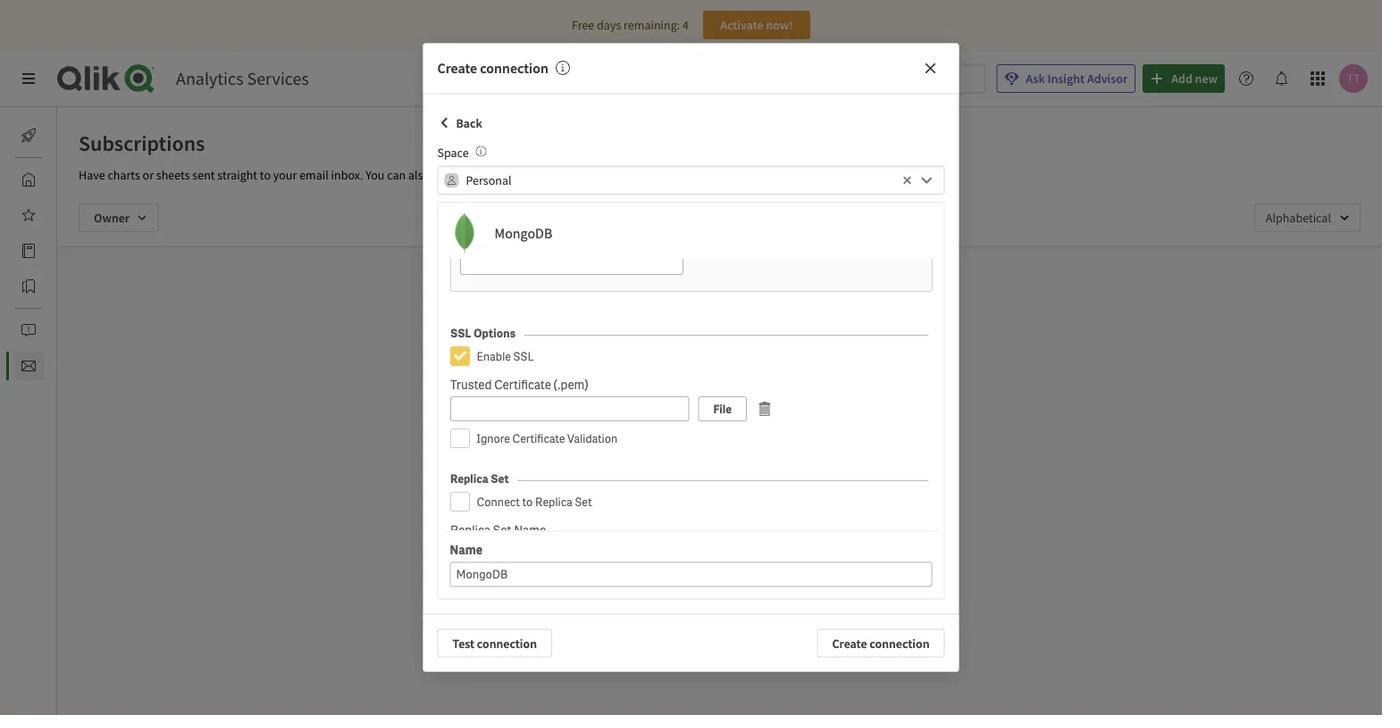 Task type: vqa. For each thing, say whether or not it's contained in the screenshot.
Click
yes



Task type: locate. For each thing, give the bounding box(es) containing it.
on down "subscribe"
[[647, 418, 660, 434]]

2 the from the left
[[726, 436, 744, 452]]

multiple
[[472, 167, 516, 183]]

2 horizontal spatial or
[[724, 400, 735, 416]]

1 vertical spatial email
[[615, 418, 644, 434]]

connection inside button
[[477, 636, 537, 652]]

Search text field
[[702, 64, 986, 93]]

filters region
[[57, 189, 1382, 247]]

app
[[746, 436, 766, 452]]

on
[[647, 418, 660, 434], [832, 418, 846, 434]]

you
[[366, 167, 385, 183]]

chart up regular
[[694, 400, 721, 416]]

0 horizontal spatial create connection
[[437, 59, 549, 77]]

getting started image
[[21, 129, 36, 143]]

basis.
[[711, 418, 741, 434]]

1 the from the left
[[620, 436, 637, 452]]

sheets left into
[[518, 167, 552, 183]]

back button
[[437, 109, 482, 137]]

or up basis.
[[724, 400, 735, 416]]

0 horizontal spatial sheet
[[683, 436, 712, 452]]

to up click
[[768, 400, 779, 416]]

0 horizontal spatial or
[[143, 167, 154, 183]]

create inside create connection button
[[832, 636, 867, 652]]

receive
[[782, 400, 819, 416]]

click
[[744, 418, 769, 434]]

2 on from the left
[[832, 418, 846, 434]]

1 horizontal spatial create connection
[[832, 636, 930, 652]]

home
[[57, 172, 89, 188]]

analytics services
[[176, 67, 309, 90]]

ask
[[1026, 71, 1045, 87]]

choose the space to which you would like to add this connection. a space allows you to share and control access to items. image
[[476, 146, 487, 157]]

a right into
[[578, 167, 584, 183]]

0 horizontal spatial a
[[578, 167, 584, 183]]

quick
[[586, 167, 615, 183]]

analytics
[[176, 67, 243, 90]]

1 horizontal spatial on
[[832, 418, 846, 434]]

in
[[714, 436, 724, 452]]

test connection
[[453, 636, 537, 652]]

email right your
[[299, 167, 329, 183]]

0 horizontal spatial on
[[647, 418, 660, 434]]

collections image
[[21, 280, 36, 294]]

alphabetical image
[[1254, 204, 1361, 232]]

test connection button
[[437, 629, 552, 658]]

subscribe
[[617, 400, 669, 416]]

chart down "subscribe"
[[639, 436, 667, 452]]

1 vertical spatial chart
[[639, 436, 667, 452]]

chart
[[694, 400, 721, 416], [639, 436, 667, 452]]

1 vertical spatial create
[[832, 636, 867, 652]]

or right charts
[[143, 167, 154, 183]]

test
[[453, 636, 474, 652]]

0 horizontal spatial sheets
[[156, 167, 190, 183]]

a up regular
[[685, 400, 691, 416]]

activate now!
[[720, 17, 793, 33]]

straight
[[217, 167, 257, 183]]

advisor
[[1087, 71, 1128, 87]]

4
[[683, 17, 689, 33]]

catalog link
[[14, 237, 97, 265]]

days
[[597, 17, 621, 33]]

email down "subscribe"
[[615, 418, 644, 434]]

2 horizontal spatial a
[[685, 400, 691, 416]]

1 vertical spatial sheet
[[683, 436, 712, 452]]

0 vertical spatial sheet
[[737, 400, 766, 416]]

'subscribe'
[[772, 418, 830, 434]]

0 horizontal spatial email
[[299, 167, 329, 183]]

sheets left sent
[[156, 167, 190, 183]]

free
[[572, 17, 594, 33]]

1 horizontal spatial the
[[726, 436, 744, 452]]

on down by
[[832, 418, 846, 434]]

a
[[578, 167, 584, 183], [685, 400, 691, 416], [663, 418, 669, 434]]

get
[[782, 436, 799, 452]]

sent
[[192, 167, 215, 183]]

the
[[620, 436, 637, 452], [726, 436, 744, 452]]

connection
[[480, 59, 549, 77], [477, 636, 537, 652], [870, 636, 930, 652]]

it
[[821, 400, 828, 416]]

or down regular
[[669, 436, 680, 452]]

subscriptions image
[[21, 359, 36, 373]]

ask insight advisor
[[1026, 71, 1128, 87]]

to left 'get'
[[769, 436, 780, 452]]

into
[[554, 167, 575, 183]]

catalog image
[[21, 244, 36, 258]]

have
[[79, 167, 105, 183]]

1 on from the left
[[647, 418, 660, 434]]

1 horizontal spatial create
[[832, 636, 867, 652]]

or
[[143, 167, 154, 183], [724, 400, 735, 416], [669, 436, 680, 452]]

sheet
[[737, 400, 766, 416], [683, 436, 712, 452]]

can
[[387, 167, 406, 183]]

0 horizontal spatial chart
[[639, 436, 667, 452]]

mongodb
[[495, 224, 552, 242]]

connection inside button
[[870, 636, 930, 652]]

2 vertical spatial or
[[669, 436, 680, 452]]

0 horizontal spatial the
[[620, 436, 637, 452]]

Space text field
[[466, 166, 898, 195]]

1 vertical spatial create connection
[[832, 636, 930, 652]]

1 horizontal spatial email
[[615, 418, 644, 434]]

sheet up click
[[737, 400, 766, 416]]

sheet down regular
[[683, 436, 712, 452]]

create
[[437, 59, 477, 77], [832, 636, 867, 652]]

create connection
[[437, 59, 549, 77], [832, 636, 930, 652]]

0 vertical spatial chart
[[694, 400, 721, 416]]

the right in
[[726, 436, 744, 452]]

0 vertical spatial a
[[578, 167, 584, 183]]

to
[[260, 167, 271, 183], [671, 400, 682, 416], [768, 400, 779, 416], [769, 436, 780, 452]]

also
[[408, 167, 430, 183]]

catalog
[[57, 243, 97, 259]]

services
[[247, 67, 309, 90]]

now!
[[766, 17, 793, 33]]

1 horizontal spatial a
[[663, 418, 669, 434]]

a left regular
[[663, 418, 669, 434]]

1 horizontal spatial sheet
[[737, 400, 766, 416]]

sheets
[[156, 167, 190, 183], [518, 167, 552, 183]]

1 sheets from the left
[[156, 167, 190, 183]]

activate now! link
[[703, 11, 810, 39]]

navigation pane element
[[0, 114, 97, 388]]

the down "subscribe"
[[620, 436, 637, 452]]

favorites image
[[21, 208, 36, 222]]

1 horizontal spatial sheets
[[518, 167, 552, 183]]

email
[[299, 167, 329, 183], [615, 418, 644, 434]]

free days remaining: 4
[[572, 17, 689, 33]]

1 horizontal spatial or
[[669, 436, 680, 452]]

regular
[[672, 418, 709, 434]]

0 vertical spatial email
[[299, 167, 329, 183]]

remaining:
[[624, 17, 680, 33]]

0 horizontal spatial create
[[437, 59, 477, 77]]



Task type: describe. For each thing, give the bounding box(es) containing it.
to up regular
[[671, 400, 682, 416]]

create connection button
[[817, 629, 945, 658]]

and
[[618, 167, 638, 183]]

subscriptions
[[79, 130, 205, 156]]

0 vertical spatial create
[[437, 59, 477, 77]]

home image
[[21, 172, 36, 187]]

easy
[[640, 167, 664, 183]]

have charts or sheets sent straight to your email inbox. you can also bundle multiple sheets into a quick and easy report.
[[79, 167, 702, 183]]

inbox.
[[331, 167, 363, 183]]

bundle
[[432, 167, 469, 183]]

connection for test connection button
[[477, 636, 537, 652]]

0 vertical spatial create connection
[[437, 59, 549, 77]]

2 sheets from the left
[[518, 167, 552, 183]]

analytics services element
[[176, 67, 309, 90]]

0 vertical spatial or
[[143, 167, 154, 183]]

create connection dialog
[[423, 43, 959, 672]]

1 vertical spatial or
[[724, 400, 735, 416]]

home link
[[14, 165, 89, 194]]

2 vertical spatial a
[[663, 418, 669, 434]]

activate
[[720, 17, 764, 33]]

ask insight advisor button
[[996, 64, 1136, 93]]

charts
[[108, 167, 140, 183]]

1 vertical spatial a
[[685, 400, 691, 416]]

1 horizontal spatial chart
[[694, 400, 721, 416]]

open sidebar menu image
[[21, 71, 36, 86]]

choose the space to which you would like to add this connection. a space allows you to share and control access to items. tooltip
[[469, 144, 487, 160]]

connection for create connection button
[[870, 636, 930, 652]]

create connection inside create connection button
[[832, 636, 930, 652]]

alerts image
[[21, 323, 36, 338]]

mongodb image
[[443, 212, 486, 255]]

your
[[273, 167, 297, 183]]

started.
[[801, 436, 841, 452]]

email inside subscribe to a chart or sheet to receive it by email on a regular basis. click 'subscribe' on the chart or sheet in the app to get started.
[[615, 418, 644, 434]]

insight
[[1048, 71, 1085, 87]]

to left your
[[260, 167, 271, 183]]

back
[[456, 115, 482, 131]]

subscribe to a chart or sheet to receive it by email on a regular basis. click 'subscribe' on the chart or sheet in the app to get started.
[[615, 400, 846, 452]]

by
[[831, 400, 844, 416]]

report.
[[666, 167, 702, 183]]

space
[[437, 144, 469, 160]]



